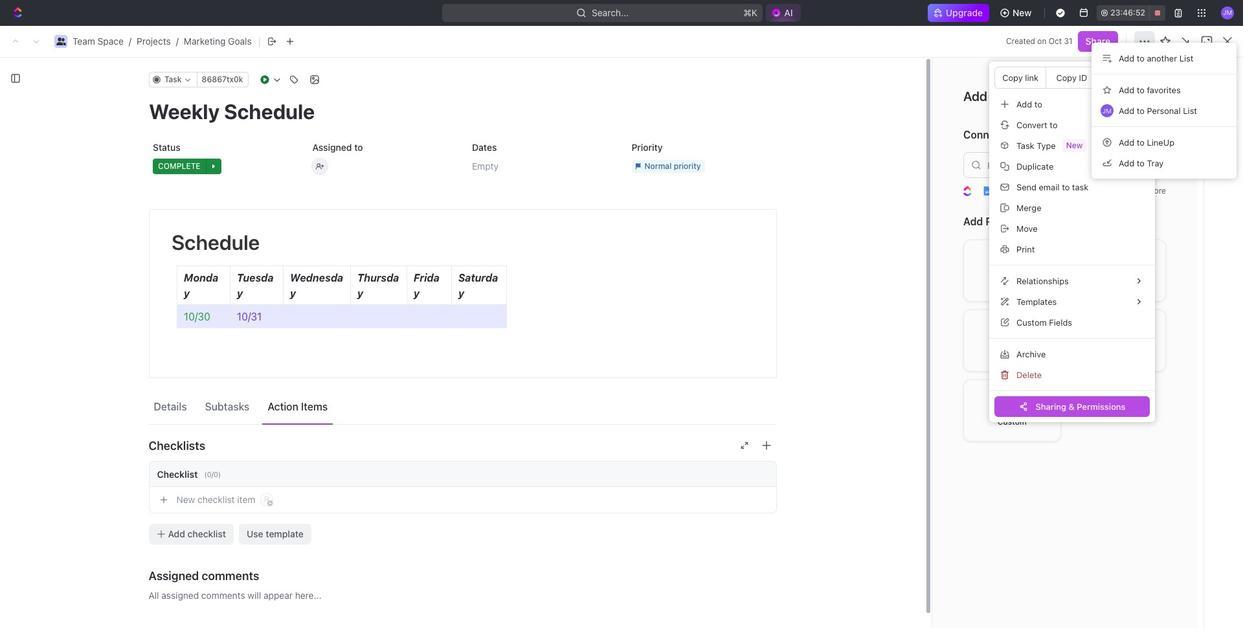Task type: locate. For each thing, give the bounding box(es) containing it.
y inside the wednesda y
[[290, 288, 296, 299]]

1 vertical spatial project notes
[[240, 368, 298, 379]]

project notes
[[587, 129, 644, 140], [240, 368, 298, 379]]

minutes right use
[[277, 531, 311, 542]]

y for monda y
[[184, 288, 190, 299]]

0 horizontal spatial &
[[663, 484, 669, 495]]

7 row from the top
[[209, 385, 1228, 408]]

4 - from the top
[[752, 461, 756, 472]]

1 52 from the left
[[902, 391, 913, 402]]

table
[[209, 247, 1228, 573]]

0 vertical spatial january
[[930, 150, 963, 161]]

priority
[[632, 142, 663, 153]]

0 horizontal spatial all
[[149, 590, 159, 601]]

1
[[267, 414, 271, 425]]

12 row from the top
[[209, 501, 1228, 525]]

nov for row containing scope of work
[[902, 274, 919, 285]]

team space / projects / marketing goals |
[[73, 35, 261, 48]]

nov 17 for ✨ template guide
[[902, 461, 931, 472]]

y down monda
[[184, 288, 190, 299]]

- for agency management
[[752, 508, 756, 519]]

add up assigned comments
[[168, 529, 185, 540]]

2 nov 17 from the top
[[902, 461, 931, 472]]

1 horizontal spatial of
[[303, 414, 312, 425]]

in down a
[[1004, 150, 1012, 161]]

notes up priority
[[619, 129, 644, 140]]

9 row from the top
[[209, 431, 1228, 455]]

management for agency management
[[669, 508, 724, 519]]

y for frida y
[[414, 288, 420, 299]]

1 51 mins ago from the top
[[1006, 414, 1056, 425]]

a
[[1008, 129, 1014, 141]]

1 vertical spatial all
[[149, 590, 159, 601]]

5 - from the top
[[752, 484, 756, 495]]

all assigned comments will appear here...
[[149, 590, 322, 601]]

0 horizontal spatial assigned
[[149, 569, 199, 583]]

assigned for assigned to
[[312, 142, 352, 153]]

checklist (0/0)
[[157, 469, 221, 480]]

3 nov 17 from the top
[[902, 508, 931, 519]]

all left my
[[228, 228, 239, 239]]

jm
[[1103, 107, 1112, 115]]

0 horizontal spatial guide
[[282, 461, 307, 472]]

52 up dec 12 at the bottom right of the page
[[902, 391, 913, 402]]

• down january 7, 2021 • in doc
[[997, 171, 1001, 181]]

notes up resource management
[[273, 368, 298, 379]]

1 meeting from the top
[[240, 321, 275, 332]]

mins for 12
[[1018, 414, 1038, 425]]

another
[[1148, 53, 1178, 63]]

4 nov 17 from the top
[[902, 554, 931, 565]]

duplicate button
[[995, 156, 1150, 177]]

share
[[1086, 36, 1111, 47]]

nov down dec 12 at the bottom right of the page
[[902, 461, 919, 472]]

2 horizontal spatial scope
[[635, 414, 662, 425]]

project notes up resource
[[240, 368, 298, 379]]

nov 17 inside nov 17 row
[[902, 554, 931, 565]]

nov for row containing template guide
[[902, 461, 919, 472]]

1 horizontal spatial 52 mins ago
[[1006, 391, 1057, 402]]

1 horizontal spatial assigned
[[312, 142, 352, 153]]

0 horizontal spatial 12
[[322, 461, 332, 472]]

1 horizontal spatial nov 21
[[1006, 274, 1034, 285]]

17 down 38 mins ago
[[921, 554, 931, 565]]

cell
[[209, 268, 223, 292], [615, 268, 744, 292], [1102, 268, 1206, 292], [1206, 268, 1228, 292], [209, 292, 223, 315], [615, 292, 744, 315], [1102, 292, 1206, 315], [1206, 292, 1228, 315], [209, 315, 223, 338], [615, 315, 744, 338], [1102, 315, 1206, 338], [1206, 315, 1228, 338], [209, 338, 223, 361], [223, 338, 615, 361], [615, 338, 744, 361], [1102, 338, 1206, 361], [1206, 338, 1228, 361], [209, 361, 223, 385], [1102, 361, 1206, 385], [1206, 361, 1228, 385], [209, 385, 223, 408], [615, 385, 744, 408], [744, 385, 895, 408], [1206, 385, 1228, 408], [209, 408, 223, 431], [1206, 408, 1228, 431], [209, 431, 223, 455], [223, 431, 615, 455], [1206, 431, 1228, 455], [209, 455, 223, 478], [998, 455, 1102, 478], [1102, 455, 1206, 478], [1206, 455, 1228, 478], [209, 478, 223, 501], [998, 478, 1102, 501], [1102, 478, 1206, 501], [1206, 478, 1228, 501], [209, 501, 223, 525], [998, 501, 1102, 525], [1102, 501, 1206, 525], [1206, 501, 1228, 525], [209, 525, 223, 548], [615, 525, 744, 548], [744, 525, 895, 548], [998, 525, 1102, 548], [1102, 525, 1206, 548], [1206, 525, 1228, 548], [209, 548, 223, 571], [615, 548, 744, 571], [744, 548, 895, 571], [998, 548, 1102, 571], [1102, 548, 1206, 571], [1206, 548, 1228, 571]]

of down "items" in the left of the page
[[303, 414, 312, 425]]

5 row from the top
[[209, 338, 1228, 361]]

new button
[[995, 3, 1040, 23]]

2 meeting minutes from the top
[[240, 531, 311, 542]]

print button
[[995, 239, 1150, 260]]

0 horizontal spatial /
[[129, 36, 132, 47]]

4 row from the top
[[209, 314, 1228, 340]]

nov 17 down 38
[[902, 554, 931, 565]]

invoices
[[240, 484, 275, 495]]

dec 5 for row containing dec 5
[[902, 344, 927, 355]]

use template
[[247, 529, 304, 540]]

1 vertical spatial management
[[669, 508, 724, 519]]

created
[[1007, 36, 1036, 46], [912, 108, 951, 120]]

work
[[280, 274, 302, 285], [314, 414, 336, 425], [675, 414, 697, 425]]

copy up add to this task in the right top of the page
[[1003, 72, 1023, 83]]

1 vertical spatial assigned
[[149, 569, 199, 583]]

2021
[[975, 150, 995, 161], [974, 170, 995, 181]]

scope down action
[[274, 414, 301, 425]]

meeting down welcome!
[[240, 531, 275, 542]]

date left the updated
[[902, 253, 920, 263]]

2 vertical spatial 6
[[290, 484, 296, 495]]

scope of work
[[240, 274, 302, 285], [635, 414, 697, 425]]

1 horizontal spatial template
[[650, 461, 688, 472]]

all inside button
[[228, 228, 239, 239]]

0 horizontal spatial column header
[[209, 247, 223, 269]]

row containing name
[[209, 247, 1228, 269]]

personal
[[1148, 105, 1181, 116]]

template up billing & invoicing
[[650, 461, 688, 472]]

2 horizontal spatial 6
[[318, 274, 324, 285]]

minutes right 10/31
[[277, 321, 311, 332]]

1 vertical spatial in
[[1004, 170, 1011, 181]]

resource
[[240, 391, 280, 402]]

51 mins ago for dec 5
[[1006, 438, 1056, 449]]

tab
[[1128, 72, 1140, 83]]

1 yesterday from the top
[[1006, 344, 1047, 355]]

updated
[[922, 253, 952, 263]]

7,
[[965, 150, 972, 161]]

y down saturda
[[458, 288, 464, 299]]

(0/0)
[[204, 470, 221, 478]]

of up ✨ template guide
[[664, 414, 673, 425]]

id
[[1080, 72, 1088, 83]]

1 vertical spatial 51
[[1006, 438, 1016, 449]]

1 horizontal spatial notes
[[619, 129, 644, 140]]

task for add to this task
[[1031, 89, 1056, 104]]

1 date from the left
[[902, 253, 920, 263]]

& right sharing
[[1069, 401, 1075, 412]]

guide
[[282, 461, 307, 472], [690, 461, 715, 472]]

list left the 'all'
[[1184, 105, 1198, 116]]

created up the untitled
[[912, 108, 951, 120]]

row containing client 1 scope of work docs
[[209, 407, 1228, 433]]

- for ✨ template guide
[[752, 461, 756, 472]]

51 mins ago
[[1006, 414, 1056, 425], [1006, 438, 1056, 449]]

meeting minutes down welcome!
[[240, 531, 311, 542]]

1 vertical spatial notes
[[273, 368, 298, 379]]

project notes up priority
[[587, 129, 644, 140]]

doc up 'duplicate'
[[1014, 150, 1031, 161]]

2 17 from the top
[[921, 461, 931, 472]]

me
[[968, 108, 983, 120]]

task sidebar content section
[[932, 58, 1204, 628]]

copy inside button
[[1057, 72, 1077, 83]]

1 vertical spatial task
[[1073, 182, 1089, 192]]

17 down dec 12 at the bottom right of the page
[[921, 461, 931, 472]]

y inside thursda y
[[357, 288, 363, 299]]

y down tuesda
[[237, 288, 243, 299]]

1 vertical spatial &
[[663, 484, 669, 495]]

scope up ✨
[[635, 414, 662, 425]]

1 horizontal spatial /
[[176, 36, 179, 47]]

frida
[[414, 272, 439, 284]]

0 vertical spatial in
[[1004, 150, 1012, 161]]

link
[[1026, 72, 1039, 83]]

Paste any link... text field
[[964, 152, 1167, 178]]

/ right projects link at the top
[[176, 36, 179, 47]]

1 vertical spatial •
[[997, 171, 1001, 181]]

0 vertical spatial 51 mins ago
[[1006, 414, 1056, 425]]

minutes inside button
[[277, 531, 311, 542]]

⌘k
[[744, 7, 758, 18]]

connect a url
[[964, 129, 1036, 141]]

doc up activity
[[1214, 55, 1231, 66]]

2 y from the left
[[237, 288, 243, 299]]

1 vertical spatial minutes
[[277, 531, 311, 542]]

meeting minutes
[[240, 321, 311, 332], [240, 531, 311, 542]]

more
[[1148, 186, 1167, 196]]

action
[[268, 401, 299, 412]]

checklist inside button
[[188, 529, 226, 540]]

1 2021 from the top
[[975, 150, 995, 161]]

0 horizontal spatial copy
[[1003, 72, 1023, 83]]

0 vertical spatial task
[[1031, 89, 1056, 104]]

• inside january 7, 2021 • in doc
[[998, 150, 1002, 160]]

2 51 mins ago from the top
[[1006, 438, 1056, 449]]

add to lineup
[[1119, 137, 1175, 147]]

• down connect a url
[[998, 150, 1002, 160]]

subtasks button
[[200, 395, 255, 418]]

project
[[587, 129, 616, 140], [240, 368, 270, 379]]

add right jm
[[1119, 105, 1135, 116]]

add up new tab
[[1119, 53, 1135, 63]]

dec 5 for row containing invoices
[[902, 484, 927, 495]]

0 horizontal spatial 52 mins ago
[[902, 391, 954, 402]]

in
[[1004, 150, 1012, 161], [1004, 170, 1011, 181]]

1 horizontal spatial date
[[1006, 253, 1023, 263]]

0 vertical spatial projects
[[137, 36, 171, 47]]

/ right space
[[129, 36, 132, 47]]

3 y from the left
[[290, 288, 296, 299]]

sharing & permissions
[[1036, 401, 1126, 412]]

1 horizontal spatial 52
[[1006, 391, 1017, 402]]

1 vertical spatial meeting minutes
[[240, 531, 311, 542]]

1 horizontal spatial copy
[[1057, 72, 1077, 83]]

1 horizontal spatial project notes
[[587, 129, 644, 140]]

marketing goals link
[[184, 36, 252, 47]]

date inside date updated button
[[902, 253, 920, 263]]

add for add to
[[1017, 99, 1033, 109]]

meeting minutes button
[[225, 524, 607, 550]]

project inside project notes link
[[587, 129, 616, 140]]

52 mins ago up dec 12 at the bottom right of the page
[[902, 391, 954, 402]]

assigned for assigned comments
[[149, 569, 199, 583]]

nov 17 up 38
[[902, 508, 931, 519]]

task sidebar navigation tab list
[[1210, 65, 1239, 141]]

52 mins ago down the delete
[[1006, 391, 1057, 402]]

nov for row containing welcome!
[[902, 508, 919, 519]]

add down copy link "button"
[[1017, 99, 1033, 109]]

ago for 52 mins ago
[[1042, 391, 1057, 402]]

1 vertical spatial scope of work
[[635, 414, 697, 425]]

1 nov 17 from the top
[[902, 368, 931, 379]]

work down "items" in the left of the page
[[314, 414, 336, 425]]

date left viewed
[[1006, 253, 1023, 263]]

1 horizontal spatial guide
[[690, 461, 715, 472]]

in left 'duplicate'
[[1004, 170, 1011, 181]]

1 horizontal spatial &
[[1069, 401, 1075, 412]]

nov 17
[[902, 368, 931, 379], [902, 461, 931, 472], [902, 508, 931, 519], [902, 554, 931, 565]]

0 horizontal spatial task
[[1031, 89, 1056, 104]]

checklist down (0/0)
[[198, 494, 235, 505]]

meeting
[[240, 321, 275, 332], [240, 531, 275, 542]]

0 vertical spatial comments
[[202, 569, 259, 583]]

y down thursda
[[357, 288, 363, 299]]

copy left id at the right of the page
[[1057, 72, 1077, 83]]

0 horizontal spatial of
[[269, 274, 278, 285]]

list right another on the top of the page
[[1180, 53, 1194, 63]]

scope of work up ✨ template guide
[[635, 414, 697, 425]]

1 vertical spatial 6
[[272, 298, 278, 309]]

3 row from the top
[[209, 291, 1228, 316]]

1 horizontal spatial created
[[1007, 36, 1036, 46]]

add left relationship
[[964, 216, 984, 228]]

ago
[[938, 391, 954, 402], [1042, 391, 1057, 402], [1040, 414, 1056, 425], [1040, 438, 1056, 449], [938, 531, 954, 542]]

21
[[921, 274, 931, 285], [1025, 274, 1034, 285]]

1 52 mins ago from the left
[[902, 391, 954, 402]]

11 row from the top
[[209, 477, 1228, 503]]

add down new tab
[[1119, 85, 1135, 95]]

1 - from the top
[[752, 368, 756, 379]]

y for wednesda y
[[290, 288, 296, 299]]

1 vertical spatial project
[[240, 368, 270, 379]]

row containing dec 5
[[209, 338, 1228, 361]]

all for all assigned comments will appear here...
[[149, 590, 159, 601]]

4 y from the left
[[357, 288, 363, 299]]

nov up dec 12 at the bottom right of the page
[[902, 368, 919, 379]]

1 vertical spatial yesterday
[[1006, 368, 1047, 379]]

copy link
[[1003, 72, 1039, 83]]

doc up 10/31
[[240, 298, 257, 309]]

1 horizontal spatial task
[[1073, 182, 1089, 192]]

1 vertical spatial created
[[912, 108, 951, 120]]

january
[[930, 150, 963, 161], [930, 170, 963, 181]]

0 horizontal spatial projects
[[137, 36, 171, 47]]

- for billing & invoicing
[[752, 484, 756, 495]]

add for add to personal list
[[1119, 105, 1135, 116]]

6 row from the top
[[209, 360, 1228, 386]]

86867tx0k
[[202, 74, 243, 84]]

wednesda y
[[290, 272, 343, 299]]

51 for dec 12
[[1006, 414, 1016, 425]]

nov down 38
[[902, 554, 919, 565]]

0 horizontal spatial template
[[240, 461, 279, 472]]

row containing -
[[209, 431, 1228, 455]]

6 - from the top
[[752, 508, 756, 519]]

1 vertical spatial checklist
[[188, 529, 226, 540]]

1 january from the top
[[930, 150, 963, 161]]

6 down tuesda
[[272, 298, 278, 309]]

1 vertical spatial 51 mins ago
[[1006, 438, 1056, 449]]

new doc button
[[1185, 51, 1239, 71]]

send email to task
[[1017, 182, 1089, 192]]

template up invoices
[[240, 461, 279, 472]]

0 horizontal spatial 6
[[272, 298, 278, 309]]

nov down date updated button
[[902, 274, 919, 285]]

task inside task sidebar content section
[[1031, 89, 1056, 104]]

1 vertical spatial meeting
[[240, 531, 275, 542]]

y down wednesda
[[290, 288, 296, 299]]

nov for row containing project notes
[[902, 368, 919, 379]]

scope of work down the name
[[240, 274, 302, 285]]

comments up all assigned comments will appear here...
[[202, 569, 259, 583]]

row containing project notes
[[209, 360, 1228, 386]]

tab list
[[225, 222, 535, 247]]

51 for dec 5
[[1006, 438, 1016, 449]]

to for assigned to
[[354, 142, 363, 153]]

2 row from the top
[[209, 267, 1228, 293]]

y for tuesda y
[[237, 288, 243, 299]]

nov up 38
[[902, 508, 919, 519]]

checklist down new checklist item on the bottom left of page
[[188, 529, 226, 540]]

0 vertical spatial scope of work
[[240, 274, 302, 285]]

my
[[251, 228, 264, 239]]

list for add to another list
[[1180, 53, 1194, 63]]

use
[[247, 529, 263, 540]]

row containing resource management
[[209, 385, 1228, 408]]

6 left thursda
[[318, 274, 324, 285]]

dec for row containing -
[[902, 438, 919, 449]]

2021 right 1, in the right top of the page
[[974, 170, 995, 181]]

1 horizontal spatial column header
[[615, 247, 744, 269]]

meeting down tuesda y
[[240, 321, 275, 332]]

- for scope of work
[[752, 414, 756, 425]]

6 y from the left
[[458, 288, 464, 299]]

1 17 from the top
[[921, 368, 931, 379]]

y down frida
[[414, 288, 420, 299]]

meeting inside button
[[240, 531, 275, 542]]

add for add to this task
[[964, 89, 988, 104]]

4 17 from the top
[[921, 554, 931, 565]]

1 vertical spatial list
[[1184, 105, 1198, 116]]

scope down the name
[[240, 274, 267, 285]]

y inside monda y
[[184, 288, 190, 299]]

docs inside button
[[266, 228, 288, 239]]

row
[[209, 247, 1228, 269], [209, 267, 1228, 293], [209, 291, 1228, 316], [209, 314, 1228, 340], [209, 338, 1228, 361], [209, 360, 1228, 386], [209, 385, 1228, 408], [209, 407, 1228, 433], [209, 431, 1228, 455], [209, 454, 1228, 480], [209, 477, 1228, 503], [209, 501, 1228, 525], [209, 524, 1228, 550]]

yesterday down "archive"
[[1006, 368, 1047, 379]]

to inside task sidebar content section
[[991, 89, 1003, 104]]

add up add to tray
[[1119, 137, 1135, 147]]

1 horizontal spatial all
[[228, 228, 239, 239]]

1 vertical spatial january
[[930, 170, 963, 181]]

merge
[[1017, 202, 1042, 213]]

sidebar navigation
[[0, 45, 194, 628]]

1 / from the left
[[129, 36, 132, 47]]

nov 17 down dec 12 at the bottom right of the page
[[902, 461, 931, 472]]

upgrade link
[[928, 4, 990, 22]]

list inside button
[[1180, 53, 1194, 63]]

assigned to
[[312, 142, 363, 153]]

work up ✨ template guide
[[675, 414, 697, 425]]

2 51 from the top
[[1006, 438, 1016, 449]]

list for add to personal list
[[1184, 105, 1198, 116]]

51 mins ago for dec 12
[[1006, 414, 1056, 425]]

0 vertical spatial checklist
[[198, 494, 235, 505]]

row containing template guide
[[209, 454, 1228, 480]]

on
[[1038, 36, 1047, 46]]

0 horizontal spatial nov 21
[[902, 274, 931, 285]]

2 52 mins ago from the left
[[1006, 391, 1057, 402]]

5 y from the left
[[414, 288, 420, 299]]

add checklist button
[[149, 524, 234, 545]]

0 vertical spatial created
[[1007, 36, 1036, 46]]

new for new checklist item
[[177, 494, 195, 505]]

recent
[[225, 108, 260, 120]]

management
[[282, 391, 338, 402], [669, 508, 724, 519]]

created for created on oct 31
[[1007, 36, 1036, 46]]

yesterday up the delete
[[1006, 344, 1047, 355]]

new tab button
[[1098, 67, 1150, 88]]

nov 21 down date viewed at the top
[[1006, 274, 1034, 285]]

1 horizontal spatial 21
[[1025, 274, 1034, 285]]

0 vertical spatial 51
[[1006, 414, 1016, 425]]

column header
[[209, 247, 223, 269], [615, 247, 744, 269]]

and
[[1132, 186, 1146, 196]]

nov
[[902, 274, 919, 285], [1006, 274, 1023, 285], [902, 368, 919, 379], [902, 461, 919, 472], [902, 508, 919, 519], [902, 554, 919, 565]]

january for january 1, 2021
[[930, 170, 963, 181]]

2 - from the top
[[752, 414, 756, 425]]

work right tuesda
[[280, 274, 302, 285]]

21 down date updated button
[[921, 274, 931, 285]]

1 y from the left
[[184, 288, 190, 299]]

21 down date viewed at the top
[[1025, 274, 1034, 285]]

guide down client 1 scope of work docs at the bottom of page
[[282, 461, 307, 472]]

billing & invoicing
[[635, 484, 709, 495]]

y inside saturda y
[[458, 288, 464, 299]]

2 2021 from the top
[[974, 170, 995, 181]]

1 template from the left
[[240, 461, 279, 472]]

6 down template guide
[[290, 484, 296, 495]]

to for add to this task
[[991, 89, 1003, 104]]

1 vertical spatial 2021
[[974, 170, 995, 181]]

add left tray at the top of the page
[[1119, 158, 1135, 168]]

1 horizontal spatial 6
[[290, 484, 296, 495]]

tuesda
[[237, 272, 273, 284]]

17 up dec 12 at the bottom right of the page
[[921, 368, 931, 379]]

12
[[921, 414, 931, 425], [322, 461, 332, 472]]

copy for copy link
[[1003, 72, 1023, 83]]

copy id button
[[1047, 67, 1098, 88]]

add to this task
[[964, 89, 1056, 104]]

1 vertical spatial projects
[[635, 368, 670, 379]]

january down the untitled
[[930, 150, 963, 161]]

0 vertical spatial project
[[587, 129, 616, 140]]

task down duplicate button
[[1073, 182, 1089, 192]]

goals
[[228, 36, 252, 47]]

0 vertical spatial all
[[228, 228, 239, 239]]

january left 1, in the right top of the page
[[930, 170, 963, 181]]

task inside send email to task button
[[1073, 182, 1089, 192]]

0 vertical spatial meeting
[[240, 321, 275, 332]]

to inside button
[[1062, 182, 1070, 192]]

nov 21 down date updated button
[[902, 274, 931, 285]]

0 vertical spatial 2021
[[975, 150, 995, 161]]

3 17 from the top
[[921, 508, 931, 519]]

comments down assigned comments
[[201, 590, 245, 601]]

date inside date viewed button
[[1006, 253, 1023, 263]]

nov down date viewed at the top
[[1006, 274, 1023, 285]]

- for projects
[[752, 368, 756, 379]]

5
[[921, 298, 927, 309], [1025, 298, 1031, 309], [327, 321, 332, 332], [921, 321, 927, 332], [1025, 321, 1031, 332], [921, 344, 927, 355], [313, 368, 319, 379], [921, 438, 927, 449], [921, 484, 927, 495]]

0 vertical spatial 6
[[318, 274, 324, 285]]

1 copy from the left
[[1003, 72, 1023, 83]]

6 for doc
[[272, 298, 278, 309]]

1 horizontal spatial project
[[587, 129, 616, 140]]

task for send email to task
[[1073, 182, 1089, 192]]

0 horizontal spatial date
[[902, 253, 920, 263]]

2 meeting from the top
[[240, 531, 275, 542]]

• for january 7, 2021
[[998, 150, 1002, 160]]

& inside row
[[663, 484, 669, 495]]

project notes link
[[563, 124, 879, 145]]

17 for ✨ template guide
[[921, 461, 931, 472]]

copy inside "button"
[[1003, 72, 1023, 83]]

17 for agency management
[[921, 508, 931, 519]]

tab list containing all
[[225, 222, 535, 247]]

1 51 from the top
[[1006, 414, 1016, 425]]

dec for row containing client 1 scope of work docs
[[902, 414, 919, 425]]

0 vertical spatial meeting minutes
[[240, 321, 311, 332]]

51
[[1006, 414, 1016, 425], [1006, 438, 1016, 449]]

0 vertical spatial •
[[998, 150, 1002, 160]]

team
[[73, 36, 95, 47]]

0 horizontal spatial notes
[[273, 368, 298, 379]]

guide up invoicing
[[690, 461, 715, 472]]

2021 right '7,'
[[975, 150, 995, 161]]

all left assigned
[[149, 590, 159, 601]]

& inside button
[[1069, 401, 1075, 412]]

task down link
[[1031, 89, 1056, 104]]

dec 5 for row containing doc
[[902, 298, 927, 309]]

•
[[998, 150, 1002, 160], [997, 171, 1001, 181]]

2 copy from the left
[[1057, 72, 1077, 83]]

0 vertical spatial list
[[1180, 53, 1194, 63]]

17 up 38 mins ago
[[921, 508, 931, 519]]

1 21 from the left
[[921, 274, 931, 285]]

• for january 1, 2021
[[997, 171, 1001, 181]]

• inside january 1, 2021 • in doc
[[997, 171, 1001, 181]]

row containing doc
[[209, 291, 1228, 316]]

&
[[1069, 401, 1075, 412], [663, 484, 669, 495]]

10 row from the top
[[209, 454, 1228, 480]]

52 left sharing
[[1006, 391, 1017, 402]]

2 date from the left
[[1006, 253, 1023, 263]]

to for add to another list
[[1137, 53, 1145, 63]]

created left on
[[1007, 36, 1036, 46]]

2 january from the top
[[930, 170, 963, 181]]

add to lineup button
[[1097, 132, 1232, 153]]

y inside tuesda y
[[237, 288, 243, 299]]

0 vertical spatial management
[[282, 391, 338, 402]]

add up me
[[964, 89, 988, 104]]

8 row from the top
[[209, 407, 1228, 433]]

1 guide from the left
[[282, 461, 307, 472]]

1 horizontal spatial projects
[[635, 368, 670, 379]]

date for date updated
[[902, 253, 920, 263]]

management up client 1 scope of work docs at the bottom of page
[[282, 391, 338, 402]]

0 horizontal spatial 52
[[902, 391, 913, 402]]

2 yesterday from the top
[[1006, 368, 1047, 379]]

1 column header from the left
[[209, 247, 223, 269]]

management down invoicing
[[669, 508, 724, 519]]

meeting minutes down tuesda y
[[240, 321, 311, 332]]

meeting minutes inside button
[[240, 531, 311, 542]]

management inside button
[[282, 391, 338, 402]]

1 horizontal spatial 12
[[921, 414, 931, 425]]

1 row from the top
[[209, 247, 1228, 269]]

0 vertical spatial &
[[1069, 401, 1075, 412]]

y inside 'frida y'
[[414, 288, 420, 299]]

assigned inside dropdown button
[[149, 569, 199, 583]]

of left wednesda
[[269, 274, 278, 285]]

2 minutes from the top
[[277, 531, 311, 542]]

management for resource management
[[282, 391, 338, 402]]

& right 'billing'
[[663, 484, 669, 495]]

0 vertical spatial notes
[[619, 129, 644, 140]]

to for add to
[[1035, 99, 1043, 109]]

10/31
[[237, 311, 262, 323]]

projects link
[[137, 36, 171, 47]]



Task type: describe. For each thing, give the bounding box(es) containing it.
created for created by me
[[912, 108, 951, 120]]

sharing
[[1036, 401, 1067, 412]]

appear
[[264, 590, 293, 601]]

custom fields
[[1017, 317, 1073, 327]]

86867tx0k button
[[196, 72, 248, 87]]

dates
[[472, 142, 497, 153]]

details
[[154, 401, 187, 412]]

space
[[98, 36, 124, 47]]

add for add checklist
[[168, 529, 185, 540]]

schedule
[[171, 230, 260, 255]]

nov for nov 17 row
[[902, 554, 919, 565]]

upgrade
[[946, 7, 983, 18]]

dec for 4th row from the top of the page
[[902, 321, 919, 332]]

add for add to favorites
[[1119, 85, 1135, 95]]

2 column header from the left
[[615, 247, 744, 269]]

projects inside team space / projects / marketing goals |
[[137, 36, 171, 47]]

add for add to tray
[[1119, 158, 1135, 168]]

items
[[301, 401, 328, 412]]

2 template from the left
[[650, 461, 688, 472]]

row containing welcome!
[[209, 501, 1228, 525]]

add to lineup button
[[1097, 132, 1232, 153]]

client
[[240, 414, 265, 425]]

add to
[[1017, 99, 1043, 109]]

checklist
[[157, 469, 198, 480]]

business time image
[[624, 510, 632, 517]]

add to button
[[995, 94, 1150, 115]]

thursda
[[357, 272, 399, 284]]

2 21 from the left
[[1025, 274, 1034, 285]]

3 - from the top
[[752, 438, 756, 449]]

0 vertical spatial 12
[[921, 414, 931, 425]]

add to another list button
[[1097, 48, 1232, 69]]

search docs
[[1118, 55, 1172, 66]]

copy id
[[1057, 72, 1088, 83]]

checklist for new
[[198, 494, 235, 505]]

add checklist
[[168, 529, 226, 540]]

1 minutes from the top
[[277, 321, 311, 332]]

Search by name... text field
[[1022, 222, 1186, 242]]

yesterday for nov 17
[[1006, 368, 1047, 379]]

tray
[[1148, 158, 1164, 168]]

use template button
[[239, 524, 312, 545]]

add for add to lineup
[[1119, 137, 1135, 147]]

dec 5 for 4th row from the top of the page
[[902, 321, 927, 332]]

assigned comments
[[149, 569, 259, 583]]

in for january 7, 2021
[[1004, 150, 1012, 161]]

january for january 7, 2021
[[930, 150, 963, 161]]

doc up send
[[1014, 170, 1031, 181]]

custom
[[1017, 317, 1047, 327]]

search docs button
[[1099, 51, 1179, 71]]

1 vertical spatial 12
[[322, 461, 332, 472]]

by
[[953, 108, 965, 120]]

docs inside "button"
[[1150, 55, 1172, 66]]

& for billing
[[663, 484, 669, 495]]

nov 17 for agency management
[[902, 508, 931, 519]]

row containing scope of work
[[209, 267, 1228, 293]]

to for add to tray
[[1137, 158, 1145, 168]]

date viewed
[[1006, 253, 1051, 263]]

1 vertical spatial comments
[[201, 590, 245, 601]]

delete button
[[995, 365, 1150, 385]]

dec 5 for row containing -
[[902, 438, 927, 449]]

status
[[153, 142, 180, 153]]

ago for dec 5
[[1040, 438, 1056, 449]]

add to favorites
[[1119, 85, 1181, 95]]

date for date viewed
[[1006, 253, 1023, 263]]

row containing invoices
[[209, 477, 1228, 503]]

to for add to personal list
[[1137, 105, 1145, 116]]

new for new tab
[[1108, 72, 1125, 83]]

to for add to favorites
[[1137, 85, 1145, 95]]

subtasks
[[205, 401, 250, 412]]

2021 for january 1, 2021
[[974, 170, 995, 181]]

copy for copy id
[[1057, 72, 1077, 83]]

dec for row containing invoices
[[902, 484, 919, 495]]

mins for 5
[[1018, 438, 1038, 449]]

2 nov 21 from the left
[[1006, 274, 1034, 285]]

38
[[902, 531, 914, 542]]

merge button
[[995, 198, 1150, 218]]

1 horizontal spatial work
[[314, 414, 336, 425]]

dec 12
[[902, 414, 931, 425]]

checklist for add
[[188, 529, 226, 540]]

favorites
[[1148, 85, 1181, 95]]

6 for scope of work
[[318, 274, 324, 285]]

23:46:52 button
[[1098, 5, 1166, 21]]

user group image
[[56, 38, 66, 45]]

0 horizontal spatial scope of work
[[240, 274, 302, 285]]

agency management
[[635, 508, 724, 519]]

untitled
[[930, 129, 963, 140]]

thursda y
[[357, 272, 399, 299]]

in for january 1, 2021
[[1004, 170, 1011, 181]]

0 horizontal spatial project
[[240, 368, 270, 379]]

0 vertical spatial project notes
[[587, 129, 644, 140]]

17 for projects
[[921, 368, 931, 379]]

1 meeting minutes from the top
[[240, 321, 311, 332]]

date viewed button
[[998, 248, 1070, 268]]

table containing scope of work
[[209, 247, 1228, 573]]

add to button
[[995, 94, 1150, 115]]

nov 17 row
[[209, 547, 1228, 573]]

2 guide from the left
[[690, 461, 715, 472]]

new for new doc
[[1192, 55, 1211, 66]]

url
[[1016, 129, 1036, 141]]

y for saturda y
[[458, 288, 464, 299]]

share button
[[1078, 31, 1119, 52]]

0 horizontal spatial work
[[280, 274, 302, 285]]

yesterday for dec 5
[[1006, 344, 1047, 355]]

marketing
[[184, 36, 226, 47]]

|
[[258, 35, 261, 48]]

2 horizontal spatial of
[[664, 414, 673, 425]]

new for new
[[1013, 7, 1032, 18]]

0 horizontal spatial project notes
[[240, 368, 298, 379]]

send email to task button
[[995, 177, 1150, 198]]

copy link button
[[996, 67, 1047, 88]]

comments inside dropdown button
[[202, 569, 259, 583]]

untitled link
[[906, 124, 1222, 145]]

permissions
[[1077, 401, 1126, 412]]

to for add to lineup
[[1137, 137, 1145, 147]]

sharing & permissions button
[[995, 396, 1150, 417]]

dec for row containing doc
[[902, 298, 919, 309]]

assigned comments button
[[149, 560, 777, 591]]

add to tray
[[1119, 158, 1164, 168]]

all for all
[[228, 228, 239, 239]]

welcome! button
[[225, 502, 607, 525]]

resource management button
[[225, 385, 607, 408]]

38 mins ago
[[902, 531, 954, 542]]

delete
[[1017, 370, 1042, 380]]

0 horizontal spatial scope
[[240, 274, 267, 285]]

2 52 from the left
[[1006, 391, 1017, 402]]

13 row from the top
[[209, 524, 1228, 550]]

my docs
[[251, 228, 288, 239]]

2 horizontal spatial work
[[675, 414, 697, 425]]

client 1 scope of work docs
[[240, 414, 361, 425]]

item
[[237, 494, 255, 505]]

custom fields button
[[995, 312, 1150, 333]]

add for add to another list
[[1119, 53, 1135, 63]]

& for sharing
[[1069, 401, 1075, 412]]

notes inside row
[[273, 368, 298, 379]]

1 horizontal spatial scope of work
[[635, 414, 697, 425]]

✨ template guide
[[635, 461, 715, 472]]

2
[[376, 414, 382, 425]]

Edit task name text field
[[149, 99, 777, 124]]

checklists button
[[149, 430, 777, 461]]

saturda y
[[458, 272, 498, 299]]

2021 for january 7, 2021
[[975, 150, 995, 161]]

nov 17 for projects
[[902, 368, 931, 379]]

archive button
[[995, 344, 1150, 365]]

1 horizontal spatial scope
[[274, 414, 301, 425]]

print
[[1017, 244, 1035, 254]]

new tab
[[1108, 72, 1140, 83]]

6 for invoices
[[290, 484, 296, 495]]

y for thursda y
[[357, 288, 363, 299]]

saturda
[[458, 272, 498, 284]]

new checklist item
[[177, 494, 255, 505]]

2 / from the left
[[176, 36, 179, 47]]

resource management
[[240, 391, 338, 402]]

monda
[[184, 272, 218, 284]]

31
[[1065, 36, 1073, 46]]

billing
[[635, 484, 661, 495]]

ago for dec 12
[[1040, 414, 1056, 425]]

doc inside new doc button
[[1214, 55, 1231, 66]]

dec for row containing dec 5
[[902, 344, 919, 355]]

1 nov 21 from the left
[[902, 274, 931, 285]]

add for add relationship
[[964, 216, 984, 228]]

mins for mins
[[1019, 391, 1039, 402]]



Task type: vqa. For each thing, say whether or not it's contained in the screenshot.
fourth 17 from the top
yes



